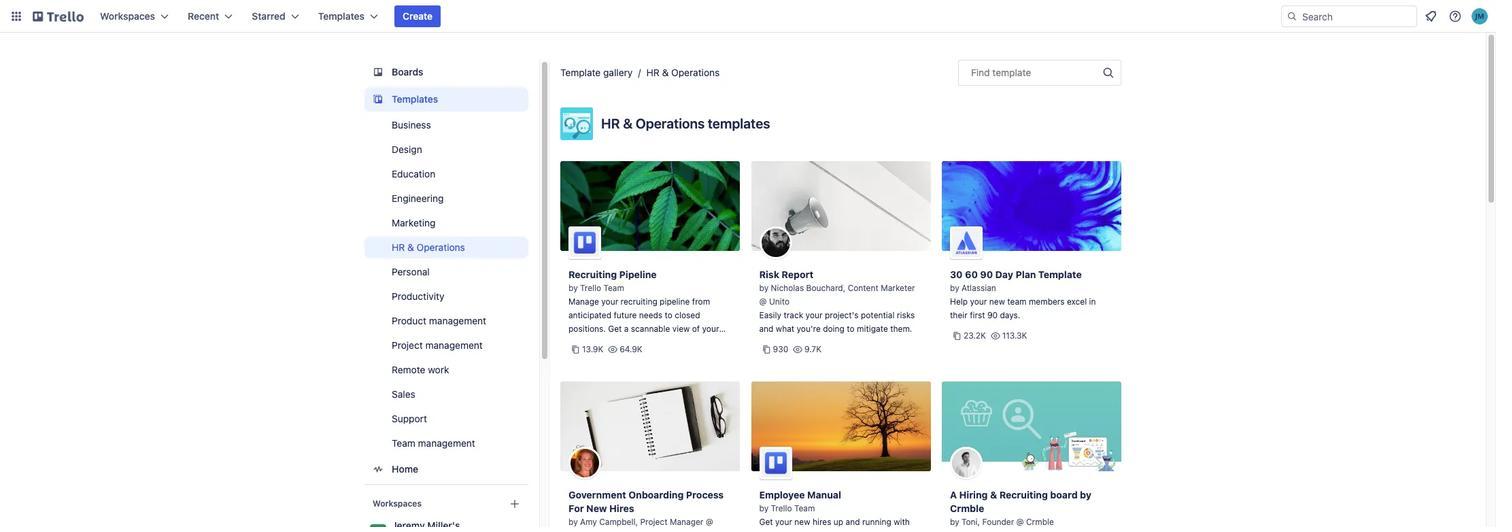 Task type: locate. For each thing, give the bounding box(es) containing it.
trello team image up 'recruiting pipeline by trello team'
[[569, 227, 602, 259]]

0 vertical spatial recruiting
[[569, 269, 617, 280]]

hr & operations link
[[647, 67, 720, 78], [365, 237, 529, 259]]

workspaces inside workspaces dropdown button
[[100, 10, 155, 22]]

& inside a hiring & recruiting board by crmble
[[991, 489, 998, 501]]

0 horizontal spatial trello team image
[[569, 227, 602, 259]]

templates right 'starred' dropdown button
[[318, 10, 365, 22]]

2 vertical spatial operations
[[417, 242, 465, 253]]

management down productivity link in the bottom of the page
[[429, 315, 487, 327]]

by for pipeline
[[569, 283, 578, 293]]

0 notifications image
[[1423, 8, 1440, 24]]

1 horizontal spatial hr & operations link
[[647, 67, 720, 78]]

new
[[587, 503, 607, 514]]

engineering link
[[365, 188, 529, 210]]

management inside the project management link
[[426, 340, 483, 351]]

your up you're
[[806, 310, 823, 320]]

1 vertical spatial template
[[1039, 269, 1082, 280]]

team for recruiting
[[604, 283, 625, 293]]

1 horizontal spatial trello
[[771, 504, 792, 514]]

trello team image
[[569, 227, 602, 259], [760, 447, 792, 480]]

hr & operations up hr & operations templates
[[647, 67, 720, 78]]

education link
[[365, 163, 529, 185]]

0 horizontal spatial hr
[[392, 242, 405, 253]]

0 horizontal spatial hr & operations link
[[365, 237, 529, 259]]

by
[[569, 283, 578, 293], [760, 283, 769, 293], [951, 283, 960, 293], [1081, 489, 1092, 501], [760, 504, 769, 514]]

team down manual
[[795, 504, 815, 514]]

atlassian
[[962, 283, 997, 293]]

0 vertical spatial operations
[[672, 67, 720, 78]]

90 down new
[[988, 310, 998, 320]]

0 vertical spatial template
[[561, 67, 601, 78]]

2 horizontal spatial team
[[795, 504, 815, 514]]

0 vertical spatial trello
[[580, 283, 602, 293]]

2 vertical spatial management
[[418, 438, 476, 449]]

potential
[[861, 310, 895, 320]]

operations
[[672, 67, 720, 78], [636, 116, 705, 131], [417, 242, 465, 253]]

1 horizontal spatial templates
[[392, 93, 438, 105]]

trello
[[580, 283, 602, 293], [771, 504, 792, 514]]

0 vertical spatial hr & operations link
[[647, 67, 720, 78]]

0 horizontal spatial templates
[[318, 10, 365, 22]]

template gallery link
[[561, 67, 633, 78]]

home
[[392, 463, 419, 475]]

0 vertical spatial templates
[[318, 10, 365, 22]]

your inside risk report by nicholas bouchard, content marketer @ unito easily track your project's potential risks and what you're doing to mitigate them.
[[806, 310, 823, 320]]

a hiring & recruiting board by crmble
[[951, 489, 1092, 514]]

team inside 'recruiting pipeline by trello team'
[[604, 283, 625, 293]]

recruiting left board
[[1000, 489, 1048, 501]]

workspaces
[[100, 10, 155, 22], [373, 499, 422, 509]]

template left gallery
[[561, 67, 601, 78]]

management down the support "link"
[[418, 438, 476, 449]]

team down support
[[392, 438, 416, 449]]

product management link
[[365, 310, 529, 332]]

hr & operations down the marketing
[[392, 242, 465, 253]]

1 vertical spatial team
[[392, 438, 416, 449]]

design link
[[365, 139, 529, 161]]

in
[[1090, 297, 1097, 307]]

trello inside 'recruiting pipeline by trello team'
[[580, 283, 602, 293]]

first
[[970, 310, 986, 320]]

risk report by nicholas bouchard, content marketer @ unito easily track your project's potential risks and what you're doing to mitigate them.
[[760, 269, 916, 334]]

templates up business
[[392, 93, 438, 105]]

workspaces button
[[92, 5, 177, 27]]

0 horizontal spatial your
[[806, 310, 823, 320]]

hr & operations
[[647, 67, 720, 78], [392, 242, 465, 253]]

trello team image for recruiting pipeline
[[569, 227, 602, 259]]

template up members
[[1039, 269, 1082, 280]]

management inside product management link
[[429, 315, 487, 327]]

your inside 30 60 90 day plan template by atlassian help your new team members excel in their first 90 days.
[[971, 297, 988, 307]]

&
[[662, 67, 669, 78], [623, 116, 633, 131], [408, 242, 414, 253], [991, 489, 998, 501]]

1 vertical spatial workspaces
[[373, 499, 422, 509]]

1 horizontal spatial workspaces
[[373, 499, 422, 509]]

113.3k
[[1003, 331, 1028, 341]]

0 vertical spatial your
[[971, 297, 988, 307]]

management inside the team management link
[[418, 438, 476, 449]]

starred button
[[244, 5, 307, 27]]

0 horizontal spatial workspaces
[[100, 10, 155, 22]]

marketing
[[392, 217, 436, 229]]

primary element
[[0, 0, 1497, 33]]

find template
[[972, 67, 1032, 78]]

hr & operations link up "personal" link at the left
[[365, 237, 529, 259]]

manual
[[808, 489, 842, 501]]

toni, founder @ crmble image
[[951, 447, 983, 480]]

0 horizontal spatial template
[[561, 67, 601, 78]]

remote
[[392, 364, 426, 376]]

management
[[429, 315, 487, 327], [426, 340, 483, 351], [418, 438, 476, 449]]

bouchard,
[[807, 283, 846, 293]]

personal link
[[365, 261, 529, 283]]

0 vertical spatial 90
[[981, 269, 994, 280]]

0 vertical spatial management
[[429, 315, 487, 327]]

team inside employee manual by trello team
[[795, 504, 815, 514]]

nicholas
[[771, 283, 804, 293]]

a
[[951, 489, 957, 501]]

recruiting left pipeline on the bottom left of page
[[569, 269, 617, 280]]

by inside employee manual by trello team
[[760, 504, 769, 514]]

trello up 13.9k
[[580, 283, 602, 293]]

management down product management link
[[426, 340, 483, 351]]

team for employee
[[795, 504, 815, 514]]

onboarding
[[629, 489, 684, 501]]

0 vertical spatial workspaces
[[100, 10, 155, 22]]

hiring
[[960, 489, 988, 501]]

0 vertical spatial hr
[[647, 67, 660, 78]]

1 horizontal spatial your
[[971, 297, 988, 307]]

0 vertical spatial trello team image
[[569, 227, 602, 259]]

0 horizontal spatial trello
[[580, 283, 602, 293]]

0 vertical spatial hr & operations
[[647, 67, 720, 78]]

you're
[[797, 324, 821, 334]]

board image
[[370, 64, 386, 80]]

1 horizontal spatial recruiting
[[1000, 489, 1048, 501]]

trello down 'employee'
[[771, 504, 792, 514]]

templates
[[318, 10, 365, 22], [392, 93, 438, 105]]

by inside risk report by nicholas bouchard, content marketer @ unito easily track your project's potential risks and what you're doing to mitigate them.
[[760, 283, 769, 293]]

template gallery
[[561, 67, 633, 78]]

your down atlassian
[[971, 297, 988, 307]]

hr right hr & operations icon
[[602, 116, 620, 131]]

1 vertical spatial trello team image
[[760, 447, 792, 480]]

2 vertical spatial team
[[795, 504, 815, 514]]

nicholas bouchard, content marketer @ unito image
[[760, 227, 792, 259]]

1 horizontal spatial team
[[604, 283, 625, 293]]

report
[[782, 269, 814, 280]]

1 horizontal spatial hr & operations
[[647, 67, 720, 78]]

team management
[[392, 438, 476, 449]]

30
[[951, 269, 963, 280]]

& right the 'hiring'
[[991, 489, 998, 501]]

90 right 60 in the right of the page
[[981, 269, 994, 280]]

design
[[392, 144, 422, 155]]

team
[[604, 283, 625, 293], [392, 438, 416, 449], [795, 504, 815, 514]]

& right gallery
[[662, 67, 669, 78]]

by inside 'recruiting pipeline by trello team'
[[569, 283, 578, 293]]

employee
[[760, 489, 805, 501]]

1 vertical spatial your
[[806, 310, 823, 320]]

by inside a hiring & recruiting board by crmble
[[1081, 489, 1092, 501]]

1 vertical spatial hr & operations
[[392, 242, 465, 253]]

their
[[951, 310, 968, 320]]

excel
[[1068, 297, 1087, 307]]

your
[[971, 297, 988, 307], [806, 310, 823, 320]]

and
[[760, 324, 774, 334]]

0 vertical spatial team
[[604, 283, 625, 293]]

hr up personal
[[392, 242, 405, 253]]

template
[[561, 67, 601, 78], [1039, 269, 1082, 280]]

1 horizontal spatial template
[[1039, 269, 1082, 280]]

1 vertical spatial recruiting
[[1000, 489, 1048, 501]]

hr & operations icon image
[[561, 108, 593, 140]]

1 horizontal spatial trello team image
[[760, 447, 792, 480]]

hr & operations link up hr & operations templates
[[647, 67, 720, 78]]

trello team image up 'employee'
[[760, 447, 792, 480]]

government onboarding process for new hires link
[[561, 382, 740, 527]]

create a workspace image
[[507, 496, 523, 512]]

atlassian image
[[951, 227, 983, 259]]

management for team management
[[418, 438, 476, 449]]

0 horizontal spatial recruiting
[[569, 269, 617, 280]]

create
[[403, 10, 433, 22]]

trello for recruiting
[[580, 283, 602, 293]]

trello inside employee manual by trello team
[[771, 504, 792, 514]]

13.9k
[[582, 344, 604, 355]]

1 vertical spatial trello
[[771, 504, 792, 514]]

team down pipeline on the bottom left of page
[[604, 283, 625, 293]]

productivity
[[392, 291, 445, 302]]

hr right gallery
[[647, 67, 660, 78]]

1 vertical spatial management
[[426, 340, 483, 351]]

Find template field
[[959, 60, 1122, 86]]

& right hr & operations icon
[[623, 116, 633, 131]]

risks
[[897, 310, 915, 320]]

engineering
[[392, 193, 444, 204]]

team management link
[[365, 433, 529, 455]]

Search field
[[1298, 6, 1417, 27]]

1 vertical spatial hr
[[602, 116, 620, 131]]

trello team image for employee manual
[[760, 447, 792, 480]]



Task type: describe. For each thing, give the bounding box(es) containing it.
home image
[[370, 461, 386, 478]]

education
[[392, 168, 436, 180]]

amy campbell, project manager @ government business results, llc image
[[569, 447, 602, 480]]

track
[[784, 310, 804, 320]]

process
[[686, 489, 724, 501]]

them.
[[891, 324, 913, 334]]

9.7k
[[805, 344, 822, 355]]

new
[[990, 297, 1006, 307]]

employee manual by trello team
[[760, 489, 842, 514]]

search image
[[1287, 11, 1298, 22]]

templates
[[708, 116, 771, 131]]

recruiting inside a hiring & recruiting board by crmble
[[1000, 489, 1048, 501]]

support link
[[365, 408, 529, 430]]

personal
[[392, 266, 430, 278]]

marketing link
[[365, 212, 529, 234]]

boards
[[392, 66, 424, 78]]

by for manual
[[760, 504, 769, 514]]

open information menu image
[[1449, 10, 1463, 23]]

product
[[392, 315, 427, 327]]

project
[[392, 340, 423, 351]]

templates inside dropdown button
[[318, 10, 365, 22]]

0 horizontal spatial hr & operations
[[392, 242, 465, 253]]

template inside 30 60 90 day plan template by atlassian help your new team members excel in their first 90 days.
[[1039, 269, 1082, 280]]

help
[[951, 297, 968, 307]]

productivity link
[[365, 286, 529, 308]]

0 horizontal spatial team
[[392, 438, 416, 449]]

board
[[1051, 489, 1078, 501]]

create button
[[395, 5, 441, 27]]

recent button
[[180, 5, 241, 27]]

by for report
[[760, 283, 769, 293]]

management for project management
[[426, 340, 483, 351]]

plan
[[1016, 269, 1037, 280]]

& up personal
[[408, 242, 414, 253]]

60
[[966, 269, 978, 280]]

doing
[[823, 324, 845, 334]]

hr & operations templates
[[602, 116, 771, 131]]

find
[[972, 67, 990, 78]]

2 vertical spatial hr
[[392, 242, 405, 253]]

by inside 30 60 90 day plan template by atlassian help your new team members excel in their first 90 days.
[[951, 283, 960, 293]]

a hiring & recruiting board by crmble link
[[942, 382, 1122, 527]]

gallery
[[604, 67, 633, 78]]

days.
[[1001, 310, 1021, 320]]

64.9k
[[620, 344, 643, 355]]

30 60 90 day plan template by atlassian help your new team members excel in their first 90 days.
[[951, 269, 1097, 320]]

for
[[569, 503, 584, 514]]

templates button
[[310, 5, 387, 27]]

marketer
[[881, 283, 916, 293]]

switch to… image
[[10, 10, 23, 23]]

hires
[[610, 503, 635, 514]]

mitigate
[[857, 324, 889, 334]]

template board image
[[370, 91, 386, 108]]

content
[[848, 283, 879, 293]]

business
[[392, 119, 431, 131]]

product management
[[392, 315, 487, 327]]

remote work
[[392, 364, 449, 376]]

@
[[760, 297, 767, 307]]

project's
[[825, 310, 859, 320]]

sales
[[392, 389, 416, 400]]

support
[[392, 413, 427, 425]]

recent
[[188, 10, 219, 22]]

template
[[993, 67, 1032, 78]]

crmble
[[951, 503, 985, 514]]

1 vertical spatial 90
[[988, 310, 998, 320]]

pipeline
[[620, 269, 657, 280]]

starred
[[252, 10, 286, 22]]

recruiting pipeline by trello team
[[569, 269, 657, 293]]

1 vertical spatial hr & operations link
[[365, 237, 529, 259]]

930
[[773, 344, 789, 355]]

back to home image
[[33, 5, 84, 27]]

to
[[847, 324, 855, 334]]

unito
[[770, 297, 790, 307]]

1 vertical spatial operations
[[636, 116, 705, 131]]

jeremy miller (jeremymiller198) image
[[1472, 8, 1489, 24]]

1 vertical spatial templates
[[392, 93, 438, 105]]

trello for employee
[[771, 504, 792, 514]]

members
[[1029, 297, 1065, 307]]

1 horizontal spatial hr
[[602, 116, 620, 131]]

easily
[[760, 310, 782, 320]]

day
[[996, 269, 1014, 280]]

team
[[1008, 297, 1027, 307]]

work
[[428, 364, 449, 376]]

management for product management
[[429, 315, 487, 327]]

boards link
[[365, 60, 529, 84]]

government
[[569, 489, 627, 501]]

risk
[[760, 269, 780, 280]]

recruiting inside 'recruiting pipeline by trello team'
[[569, 269, 617, 280]]

sales link
[[365, 384, 529, 406]]

remote work link
[[365, 359, 529, 381]]

23.2k
[[964, 331, 987, 341]]

home link
[[365, 457, 529, 482]]

2 horizontal spatial hr
[[647, 67, 660, 78]]

project management link
[[365, 335, 529, 357]]

project management
[[392, 340, 483, 351]]

government onboarding process for new hires
[[569, 489, 724, 514]]

business link
[[365, 114, 529, 136]]

templates link
[[365, 87, 529, 112]]



Task type: vqa. For each thing, say whether or not it's contained in the screenshot.
Ups
no



